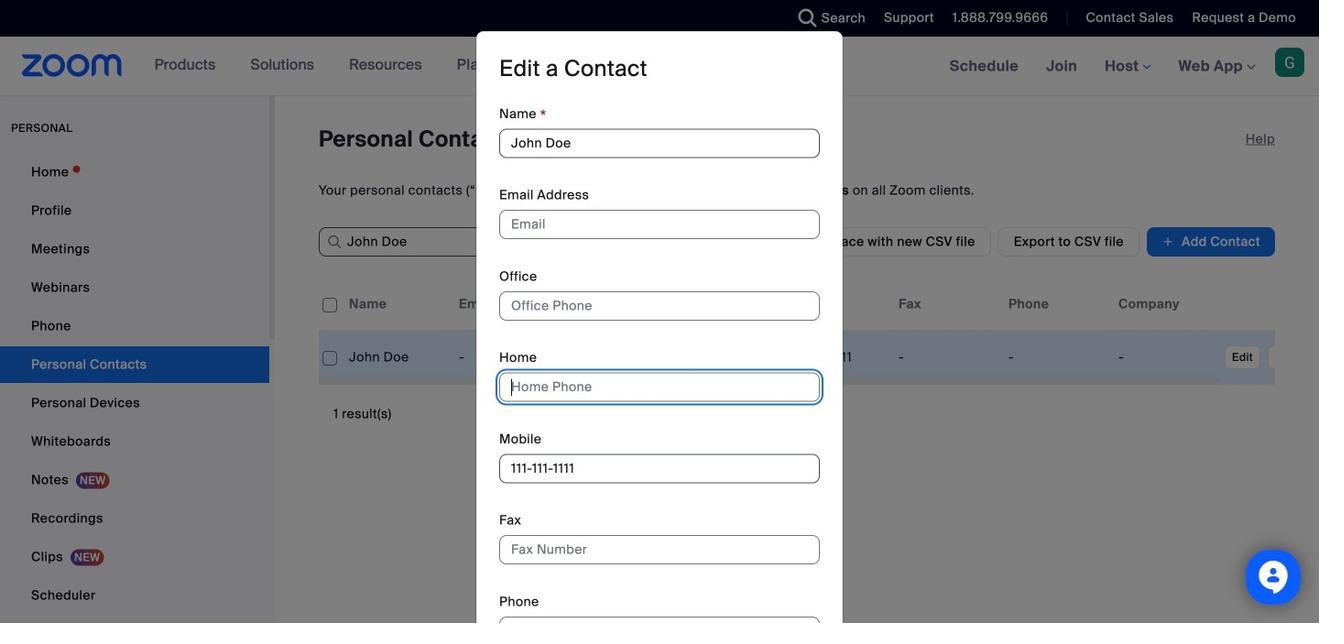 Task type: describe. For each thing, give the bounding box(es) containing it.
4 cell from the left
[[672, 339, 782, 376]]

8 cell from the left
[[1112, 339, 1222, 376]]

Email text field
[[500, 210, 820, 239]]

Search Contacts Input text field
[[319, 227, 594, 257]]

meetings navigation
[[936, 37, 1320, 97]]

6 cell from the left
[[892, 339, 1002, 376]]

7 cell from the left
[[1002, 339, 1112, 376]]

personal menu menu
[[0, 154, 269, 623]]

Mobile Phone text field
[[500, 454, 820, 483]]



Task type: vqa. For each thing, say whether or not it's contained in the screenshot.
application
yes



Task type: locate. For each thing, give the bounding box(es) containing it.
product information navigation
[[141, 37, 578, 95]]

2 cell from the left
[[452, 339, 562, 376]]

cell
[[342, 339, 452, 376], [452, 339, 562, 376], [562, 339, 672, 376], [672, 339, 782, 376], [782, 339, 892, 376], [892, 339, 1002, 376], [1002, 339, 1112, 376], [1112, 339, 1222, 376]]

5 cell from the left
[[782, 339, 892, 376]]

application
[[319, 279, 1320, 385]]

Home Phone text field
[[500, 373, 820, 402]]

add image
[[1162, 233, 1175, 251]]

Fax Number text field
[[500, 535, 820, 565]]

dialog
[[477, 31, 843, 623]]

First and Last Name text field
[[500, 129, 820, 158]]

banner
[[0, 37, 1320, 97]]

3 cell from the left
[[562, 339, 672, 376]]

1 cell from the left
[[342, 339, 452, 376]]

Office Phone text field
[[500, 291, 820, 321]]



